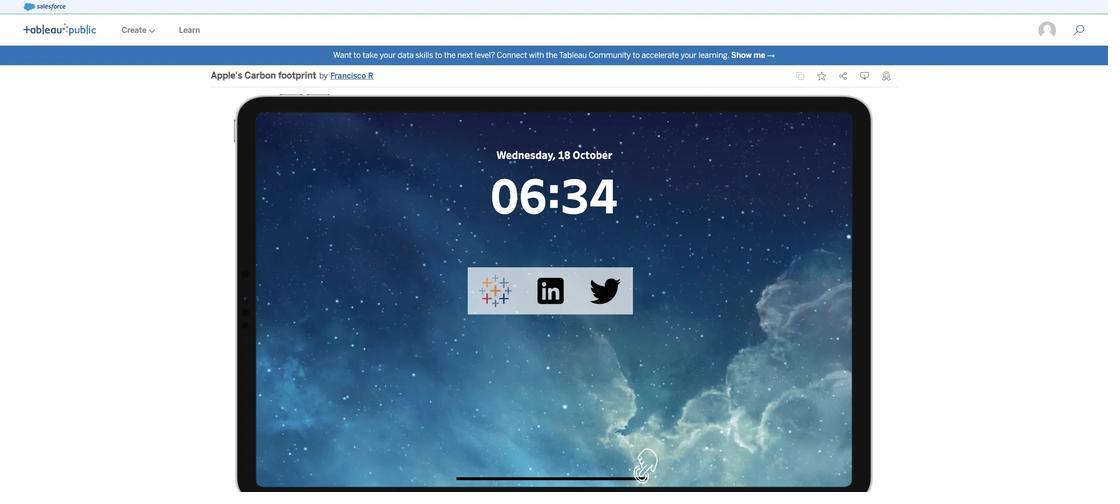 Task type: vqa. For each thing, say whether or not it's contained in the screenshot.
first the
yes



Task type: describe. For each thing, give the bounding box(es) containing it.
data
[[398, 51, 414, 60]]

2 to from the left
[[435, 51, 443, 60]]

apple's carbon footprint by francisco r
[[211, 70, 374, 81]]

2 the from the left
[[546, 51, 558, 60]]

go to search image
[[1062, 25, 1097, 36]]

learn link
[[167, 15, 212, 46]]

favorite button image
[[818, 72, 827, 80]]

apple's
[[211, 70, 242, 81]]

francisco r link
[[331, 70, 374, 82]]

community
[[589, 51, 631, 60]]

→
[[768, 51, 775, 60]]

show me link
[[732, 51, 766, 60]]

1 the from the left
[[444, 51, 456, 60]]



Task type: locate. For each thing, give the bounding box(es) containing it.
tableau
[[560, 51, 587, 60]]

next
[[458, 51, 473, 60]]

create button
[[110, 15, 167, 46]]

take
[[363, 51, 378, 60]]

0 horizontal spatial to
[[354, 51, 361, 60]]

the left next
[[444, 51, 456, 60]]

to left take in the top left of the page
[[354, 51, 361, 60]]

3 to from the left
[[633, 51, 640, 60]]

want to take your data skills to the next level? connect with the tableau community to accelerate your learning. show me →
[[333, 51, 775, 60]]

to right skills
[[435, 51, 443, 60]]

to
[[354, 51, 361, 60], [435, 51, 443, 60], [633, 51, 640, 60]]

your
[[380, 51, 396, 60], [681, 51, 697, 60]]

1 horizontal spatial the
[[546, 51, 558, 60]]

connect
[[497, 51, 528, 60]]

level?
[[475, 51, 495, 60]]

0 horizontal spatial the
[[444, 51, 456, 60]]

2 horizontal spatial to
[[633, 51, 640, 60]]

your left learning.
[[681, 51, 697, 60]]

salesforce logo image
[[24, 3, 66, 11]]

logo image
[[24, 23, 96, 36]]

2 your from the left
[[681, 51, 697, 60]]

r
[[368, 71, 374, 80]]

carbon
[[245, 70, 276, 81]]

1 your from the left
[[380, 51, 396, 60]]

show
[[732, 51, 752, 60]]

create
[[122, 26, 147, 35]]

accelerate
[[642, 51, 679, 60]]

learning.
[[699, 51, 730, 60]]

your right take in the top left of the page
[[380, 51, 396, 60]]

greg.robinson3551 image
[[1038, 21, 1058, 40]]

francisco
[[331, 71, 366, 80]]

1 horizontal spatial your
[[681, 51, 697, 60]]

0 horizontal spatial your
[[380, 51, 396, 60]]

the right the 'with'
[[546, 51, 558, 60]]

me
[[754, 51, 766, 60]]

want
[[333, 51, 352, 60]]

learn
[[179, 26, 200, 35]]

1 horizontal spatial to
[[435, 51, 443, 60]]

with
[[529, 51, 545, 60]]

skills
[[416, 51, 433, 60]]

nominate for viz of the day image
[[883, 71, 891, 81]]

disabled by author image
[[796, 72, 805, 80]]

footprint
[[278, 70, 317, 81]]

to left accelerate
[[633, 51, 640, 60]]

the
[[444, 51, 456, 60], [546, 51, 558, 60]]

by
[[319, 71, 328, 80]]

1 to from the left
[[354, 51, 361, 60]]



